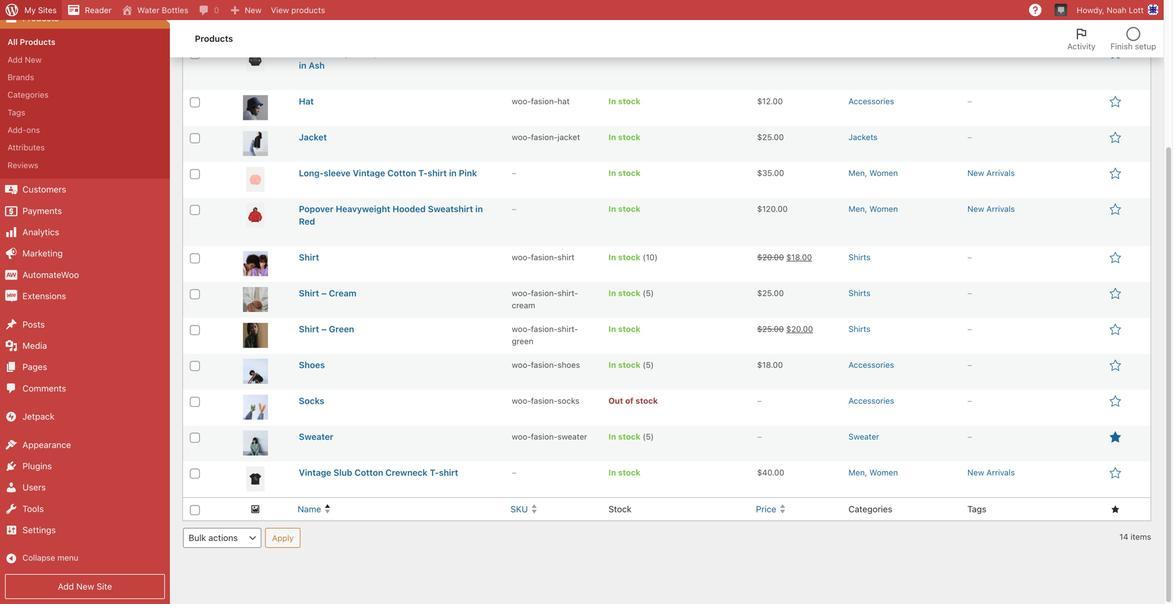Task type: locate. For each thing, give the bounding box(es) containing it.
2 women link from the top
[[870, 168, 898, 178]]

shirt- for cream
[[558, 289, 578, 298]]

1 vertical spatial t-
[[430, 468, 439, 478]]

2 accessories link from the top
[[849, 361, 894, 370]]

3 men link from the top
[[849, 204, 865, 214]]

shirt up woo-fasion-shirt- cream
[[558, 253, 575, 262]]

4 shirts from the top
[[849, 325, 871, 334]]

(5) for shoes
[[643, 361, 654, 370]]

1 horizontal spatial in
[[449, 168, 457, 178]]

(5) for sweater
[[643, 432, 654, 442]]

fasion- inside woo-fasion-shirt- cream
[[531, 289, 558, 298]]

3 shirt from the top
[[299, 324, 319, 335]]

activity button
[[1060, 20, 1103, 57]]

3 (5) from the top
[[643, 432, 654, 442]]

shirt- up shoes
[[558, 325, 578, 334]]

1 vertical spatial shirt
[[558, 253, 575, 262]]

new inside toolbar navigation
[[245, 5, 262, 15]]

0 vertical spatial in stock (5)
[[609, 289, 654, 298]]

cotton left hoodie
[[431, 48, 459, 58]]

collapse
[[22, 553, 55, 563]]

2 new arrivals link from the top
[[968, 168, 1015, 178]]

1 new arrivals link from the top
[[968, 48, 1015, 58]]

0 horizontal spatial 20.00
[[762, 253, 784, 262]]

1 vertical spatial in stock (5)
[[609, 361, 654, 370]]

2 vertical spatial shirt
[[439, 468, 458, 478]]

add down the menu
[[58, 582, 74, 592]]

0 vertical spatial add
[[7, 55, 23, 64]]

2 fasion- from the top
[[531, 97, 558, 106]]

4 fasion- from the top
[[531, 253, 558, 262]]

3 woo- from the top
[[512, 133, 531, 142]]

tools link
[[0, 499, 170, 520]]

finish setup button
[[1103, 20, 1164, 57]]

3 shirts from the top
[[849, 289, 871, 298]]

0 vertical spatial shirt-
[[558, 289, 578, 298]]

collapse menu
[[22, 553, 78, 563]]

1 arrivals from the top
[[987, 48, 1015, 58]]

1 vertical spatial vintage
[[299, 468, 331, 478]]

3 new arrivals from the top
[[968, 204, 1015, 214]]

0 vertical spatial tags
[[7, 108, 25, 117]]

fasion- for blouse
[[531, 12, 558, 22]]

3 , from the top
[[865, 204, 867, 214]]

9 woo- from the top
[[512, 432, 531, 442]]

comments
[[22, 384, 66, 394]]

2 $ 25.00 from the top
[[757, 289, 784, 298]]

setup
[[1135, 42, 1156, 51]]

0 vertical spatial 25.00
[[762, 133, 784, 142]]

0 vertical spatial shirt
[[428, 168, 447, 178]]

0 horizontal spatial sweater
[[299, 432, 333, 442]]

None submit
[[265, 528, 301, 548]]

woo- for jacket
[[512, 133, 531, 142]]

shirt- inside woo-fasion-shirt- green
[[558, 325, 578, 334]]

shirt left 'green'
[[299, 324, 319, 335]]

0 vertical spatial slub
[[410, 48, 428, 58]]

new arrivals link for long-sleeve vintage cotton t-shirt in pink
[[968, 168, 1015, 178]]

4 shirts link from the top
[[849, 325, 871, 334]]

2 men link from the top
[[849, 168, 865, 178]]

men link for long-sleeve vintage cotton t-shirt in pink
[[849, 168, 865, 178]]

, for popover heavyweight hooded sweatshirt in red
[[865, 204, 867, 214]]

0 vertical spatial categories
[[7, 90, 49, 99]]

25.00 up '35.00'
[[762, 133, 784, 142]]

shirt right "crewneck"
[[439, 468, 458, 478]]

slub inside garment-dyed super soft slub cotton hoodie in ash
[[410, 48, 428, 58]]

$ for vintage slub cotton crewneck t-shirt
[[757, 468, 762, 478]]

2 woo- from the top
[[512, 97, 531, 106]]

5 fasion- from the top
[[531, 289, 558, 298]]

4 new arrivals from the top
[[968, 468, 1015, 478]]

8 fasion- from the top
[[531, 397, 558, 406]]

6 woo- from the top
[[512, 325, 531, 334]]

in stock for hat
[[609, 97, 641, 106]]

7 fasion- from the top
[[531, 361, 558, 370]]

2 vertical spatial shirt
[[299, 324, 319, 335]]

add down all
[[7, 55, 23, 64]]

4 men from the top
[[849, 468, 865, 478]]

2 vertical spatial 25.00
[[762, 325, 784, 334]]

1 accessories link from the top
[[849, 97, 894, 106]]

$ 25.00 down $ 20.00 $ 18.00
[[757, 289, 784, 298]]

popover heavyweight hooded sweatshirt in red
[[299, 204, 483, 227]]

woo- for hat
[[512, 97, 531, 106]]

price link
[[751, 499, 842, 521]]

2 in stock (5) from the top
[[609, 361, 654, 370]]

jetpack link
[[0, 406, 170, 428]]

new arrivals link for garment-dyed super soft slub cotton hoodie in ash
[[968, 48, 1015, 58]]

women for garment-dyed super soft slub cotton hoodie in ash
[[870, 48, 898, 58]]

sites
[[38, 5, 57, 15]]

$ for garment-dyed super soft slub cotton hoodie in ash
[[757, 48, 762, 58]]

1 vertical spatial $ 25.00
[[757, 289, 784, 298]]

hat link
[[299, 96, 314, 107]]

tab list containing activity
[[1060, 20, 1164, 57]]

women for long-sleeve vintage cotton t-shirt in pink
[[870, 168, 898, 178]]

25.00 down $ 20.00 $ 18.00
[[762, 289, 784, 298]]

1 shirt from the top
[[299, 253, 319, 263]]

1 vertical spatial shirt-
[[558, 325, 578, 334]]

4 , from the top
[[865, 468, 867, 478]]

2 25.00 from the top
[[762, 289, 784, 298]]

1 , from the top
[[865, 48, 867, 58]]

$ 25.00 up $ 35.00
[[757, 133, 784, 142]]

2 accessories from the top
[[849, 361, 894, 370]]

tools
[[22, 504, 44, 514]]

men
[[849, 48, 865, 58], [849, 168, 865, 178], [849, 204, 865, 214], [849, 468, 865, 478]]

marketing link
[[0, 243, 170, 265]]

(5) for shirt – cream
[[643, 289, 654, 298]]

site
[[97, 582, 112, 592]]

men , women
[[849, 48, 898, 58], [849, 168, 898, 178], [849, 204, 898, 214], [849, 468, 898, 478]]

0 vertical spatial vintage
[[353, 168, 385, 178]]

2 vertical spatial in stock (5)
[[609, 432, 654, 442]]

tab list
[[1060, 20, 1164, 57]]

t- right "crewneck"
[[430, 468, 439, 478]]

2 shirt from the top
[[299, 288, 319, 299]]

add new
[[7, 55, 42, 64]]

popover
[[299, 204, 334, 214]]

4 women from the top
[[870, 468, 898, 478]]

settings link
[[0, 520, 170, 542]]

1 men , women from the top
[[849, 48, 898, 58]]

1 vertical spatial add
[[58, 582, 74, 592]]

0 vertical spatial accessories
[[849, 97, 894, 106]]

woo- inside woo-fasion-shirt- cream
[[512, 289, 531, 298]]

fasion- inside woo-fasion-shirt- green
[[531, 325, 558, 334]]

automatewoo
[[22, 270, 79, 280]]

vintage up name
[[299, 468, 331, 478]]

0
[[214, 5, 219, 15]]

2 in stock from the top
[[609, 48, 641, 58]]

11 in from the top
[[609, 432, 616, 442]]

2 shirts link from the top
[[849, 253, 871, 262]]

vintage right the 'sleeve'
[[353, 168, 385, 178]]

shirt
[[299, 253, 319, 263], [299, 288, 319, 299], [299, 324, 319, 335]]

men link for garment-dyed super soft slub cotton hoodie in ash
[[849, 48, 865, 58]]

18.00
[[791, 253, 812, 262], [762, 361, 783, 370]]

water bottles
[[137, 5, 188, 15]]

3 fasion- from the top
[[531, 133, 558, 142]]

posts link
[[0, 314, 170, 335]]

5 woo- from the top
[[512, 289, 531, 298]]

products up all products
[[22, 13, 59, 23]]

0 vertical spatial (5)
[[643, 289, 654, 298]]

1 vertical spatial categories
[[849, 505, 893, 515]]

shirt- inside woo-fasion-shirt- cream
[[558, 289, 578, 298]]

woo- for socks
[[512, 397, 531, 406]]

1 horizontal spatial vintage
[[353, 168, 385, 178]]

of
[[625, 397, 634, 406]]

1 vertical spatial (5)
[[643, 361, 654, 370]]

$ 12.00
[[757, 97, 783, 106]]

7 woo- from the top
[[512, 361, 531, 370]]

, for long-sleeve vintage cotton t-shirt in pink
[[865, 168, 867, 178]]

cotton left "crewneck"
[[355, 468, 383, 478]]

2 new arrivals from the top
[[968, 168, 1015, 178]]

1 vertical spatial 20.00
[[791, 325, 813, 334]]

1 shirts link from the top
[[849, 12, 871, 22]]

shirts link for shirt – cream
[[849, 289, 871, 298]]

attributes
[[7, 143, 45, 152]]

0 horizontal spatial cotton
[[355, 468, 383, 478]]

(5) down out of stock on the right bottom of page
[[643, 432, 654, 442]]

sweater for the right sweater link
[[849, 432, 879, 442]]

new
[[245, 5, 262, 15], [968, 48, 984, 58], [25, 55, 42, 64], [968, 168, 984, 178], [968, 204, 984, 214], [968, 468, 984, 478], [76, 582, 94, 592]]

1 new arrivals from the top
[[968, 48, 1015, 58]]

shirt for shirt link
[[299, 253, 319, 263]]

(5) up out of stock on the right bottom of page
[[643, 361, 654, 370]]

1 vertical spatial accessories link
[[849, 361, 894, 370]]

1 horizontal spatial 20.00
[[791, 325, 813, 334]]

blouse link
[[299, 12, 327, 22]]

1 vertical spatial in
[[449, 168, 457, 178]]

1 (5) from the top
[[643, 289, 654, 298]]

1 fasion- from the top
[[531, 12, 558, 22]]

accessories for hat
[[849, 97, 894, 106]]

fasion- for shoes
[[531, 361, 558, 370]]

0 vertical spatial in
[[299, 60, 306, 71]]

new arrivals
[[968, 48, 1015, 58], [968, 168, 1015, 178], [968, 204, 1015, 214], [968, 468, 1015, 478]]

1 horizontal spatial slub
[[410, 48, 428, 58]]

3 25.00 from the top
[[762, 325, 784, 334]]

1 horizontal spatial sweater
[[849, 432, 879, 442]]

3 arrivals from the top
[[987, 204, 1015, 214]]

in left pink
[[449, 168, 457, 178]]

women link for popover heavyweight hooded sweatshirt in red
[[870, 204, 898, 214]]

shirts link for blouse
[[849, 12, 871, 22]]

9 fasion- from the top
[[531, 432, 558, 442]]

shirt- for green
[[558, 325, 578, 334]]

0 vertical spatial cotton
[[431, 48, 459, 58]]

7 in stock from the top
[[609, 325, 641, 334]]

socks
[[558, 397, 580, 406]]

$ 70.00
[[757, 48, 784, 58]]

1 in stock from the top
[[609, 12, 641, 22]]

1 women link from the top
[[870, 48, 898, 58]]

7 in from the top
[[609, 253, 616, 262]]

reviews
[[7, 161, 38, 170]]

add for add new
[[7, 55, 23, 64]]

0 horizontal spatial t-
[[418, 168, 428, 178]]

0 horizontal spatial 18.00
[[762, 361, 783, 370]]

fasion- for socks
[[531, 397, 558, 406]]

3 women link from the top
[[870, 204, 898, 214]]

accessories link for hat
[[849, 97, 894, 106]]

$ for shirt
[[757, 253, 762, 262]]

in stock (5) for shirt – cream
[[609, 289, 654, 298]]

0 vertical spatial t-
[[418, 168, 428, 178]]

in
[[299, 60, 306, 71], [449, 168, 457, 178], [475, 204, 483, 214]]

noah
[[1107, 5, 1127, 15]]

add
[[7, 55, 23, 64], [58, 582, 74, 592]]

1 vertical spatial 18.00
[[762, 361, 783, 370]]

in left ash
[[299, 60, 306, 71]]

2 vertical spatial in
[[475, 204, 483, 214]]

(10)
[[643, 253, 658, 262]]

1 horizontal spatial add
[[58, 582, 74, 592]]

(5) down "(10)" at the top
[[643, 289, 654, 298]]

automatewoo link
[[0, 265, 170, 286]]

my sites link
[[0, 0, 62, 20]]

2 shirts from the top
[[849, 253, 871, 262]]

0 vertical spatial shirt
[[299, 253, 319, 263]]

2 men , women from the top
[[849, 168, 898, 178]]

$ 35.00
[[757, 168, 784, 178]]

4 woo- from the top
[[512, 253, 531, 262]]

analytics link
[[0, 222, 170, 243]]

in
[[609, 12, 616, 22], [609, 48, 616, 58], [609, 97, 616, 106], [609, 133, 616, 142], [609, 168, 616, 178], [609, 204, 616, 214], [609, 253, 616, 262], [609, 289, 616, 298], [609, 325, 616, 334], [609, 361, 616, 370], [609, 432, 616, 442], [609, 468, 616, 478]]

1 woo- from the top
[[512, 12, 531, 22]]

dyed
[[339, 48, 360, 58]]

shirt- down woo-fasion-shirt
[[558, 289, 578, 298]]

1 horizontal spatial sweater link
[[849, 432, 879, 442]]

hooded
[[393, 204, 426, 214]]

1 shirt- from the top
[[558, 289, 578, 298]]

in right sweatshirt
[[475, 204, 483, 214]]

jackets
[[849, 133, 878, 142]]

cotton up hooded
[[387, 168, 416, 178]]

2 arrivals from the top
[[987, 168, 1015, 178]]

0 vertical spatial 20.00
[[762, 253, 784, 262]]

6 fasion- from the top
[[531, 325, 558, 334]]

2 horizontal spatial cotton
[[431, 48, 459, 58]]

1 horizontal spatial t-
[[430, 468, 439, 478]]

2 horizontal spatial in
[[475, 204, 483, 214]]

view products
[[271, 5, 325, 15]]

4 new arrivals link from the top
[[968, 468, 1015, 478]]

$ 25.00 $ 20.00
[[757, 325, 813, 334]]

t-
[[418, 168, 428, 178], [430, 468, 439, 478]]

socks
[[299, 396, 324, 407]]

3 in stock from the top
[[609, 97, 641, 106]]

hat
[[558, 97, 570, 106]]

4 arrivals from the top
[[987, 468, 1015, 478]]

long-sleeve vintage cotton t-shirt in pink link
[[299, 168, 477, 178]]

0 horizontal spatial tags
[[7, 108, 25, 117]]

3 shirts link from the top
[[849, 289, 871, 298]]

2 (5) from the top
[[643, 361, 654, 370]]

shirts for shirt – green
[[849, 325, 871, 334]]

3 women from the top
[[870, 204, 898, 214]]

1 accessories from the top
[[849, 97, 894, 106]]

None checkbox
[[190, 205, 200, 215], [190, 254, 200, 264], [190, 290, 200, 300], [190, 326, 200, 336], [190, 397, 200, 407], [190, 433, 200, 443], [190, 506, 200, 516], [190, 205, 200, 215], [190, 254, 200, 264], [190, 290, 200, 300], [190, 326, 200, 336], [190, 397, 200, 407], [190, 433, 200, 443], [190, 506, 200, 516]]

fasion- for shirt – cream
[[531, 289, 558, 298]]

in stock (5) down of
[[609, 432, 654, 442]]

4 in stock from the top
[[609, 133, 641, 142]]

1 men from the top
[[849, 48, 865, 58]]

1 vertical spatial 25.00
[[762, 289, 784, 298]]

None checkbox
[[190, 98, 200, 108], [190, 134, 200, 143], [190, 169, 200, 179], [190, 362, 200, 372], [190, 469, 200, 479], [190, 98, 200, 108], [190, 134, 200, 143], [190, 169, 200, 179], [190, 362, 200, 372], [190, 469, 200, 479]]

pink
[[459, 168, 477, 178]]

shirt left 'cream'
[[299, 288, 319, 299]]

2 vertical spatial accessories
[[849, 397, 894, 406]]

products link
[[0, 7, 170, 29]]

$ for long-sleeve vintage cotton t-shirt in pink
[[757, 168, 762, 178]]

2 , from the top
[[865, 168, 867, 178]]

0 horizontal spatial add
[[7, 55, 23, 64]]

toolbar navigation
[[0, 0, 1164, 22]]

products down "0" on the left of page
[[195, 33, 233, 44]]

t- up hooded
[[418, 168, 428, 178]]

2 vertical spatial cotton
[[355, 468, 383, 478]]

woo-fasion-sweater
[[512, 432, 587, 442]]

0 horizontal spatial slub
[[334, 468, 352, 478]]

$ for shoes
[[757, 361, 762, 370]]

in stock (5) down in stock (10)
[[609, 289, 654, 298]]

3 in from the top
[[609, 97, 616, 106]]

shirt down red
[[299, 253, 319, 263]]

3 men , women from the top
[[849, 204, 898, 214]]

3 men from the top
[[849, 204, 865, 214]]

shoes
[[558, 361, 580, 370]]

men for vintage slub cotton crewneck t-shirt
[[849, 468, 865, 478]]

accessories link for shoes
[[849, 361, 894, 370]]

12.00
[[762, 97, 783, 106]]

25.00 up "$ 18.00"
[[762, 325, 784, 334]]

3 accessories from the top
[[849, 397, 894, 406]]

users link
[[0, 477, 170, 499]]

0 horizontal spatial categories
[[7, 90, 49, 99]]

,
[[865, 48, 867, 58], [865, 168, 867, 178], [865, 204, 867, 214], [865, 468, 867, 478]]

shirt left pink
[[428, 168, 447, 178]]

1 vertical spatial shirt
[[299, 288, 319, 299]]

2 vertical spatial (5)
[[643, 432, 654, 442]]

users
[[22, 483, 46, 493]]

2 shirt- from the top
[[558, 325, 578, 334]]

4 men link from the top
[[849, 468, 865, 478]]

2 women from the top
[[870, 168, 898, 178]]

$ for jacket
[[757, 133, 762, 142]]

women link for garment-dyed super soft slub cotton hoodie in ash
[[870, 48, 898, 58]]

3 new arrivals link from the top
[[968, 204, 1015, 214]]

2 vertical spatial accessories link
[[849, 397, 894, 406]]

men link for vintage slub cotton crewneck t-shirt
[[849, 468, 865, 478]]

notification image
[[1056, 4, 1066, 14]]

reader link
[[62, 0, 117, 20]]

1 women from the top
[[870, 48, 898, 58]]

(5)
[[643, 289, 654, 298], [643, 361, 654, 370], [643, 432, 654, 442]]

1 vertical spatial accessories
[[849, 361, 894, 370]]

analytics
[[22, 227, 59, 237]]

4 women link from the top
[[870, 468, 898, 478]]

tags
[[7, 108, 25, 117], [968, 505, 987, 515]]

reader
[[85, 5, 112, 15]]

in stock (5) up of
[[609, 361, 654, 370]]

4 men , women from the top
[[849, 468, 898, 478]]

1 shirts from the top
[[849, 12, 871, 22]]

1 in stock (5) from the top
[[609, 289, 654, 298]]

1 vertical spatial tags
[[968, 505, 987, 515]]

bottles
[[162, 5, 188, 15]]

0 vertical spatial $ 25.00
[[757, 133, 784, 142]]

water bottles link
[[117, 0, 193, 20]]

lott
[[1129, 5, 1144, 15]]

6 in stock from the top
[[609, 204, 641, 214]]

woo- for shirt – cream
[[512, 289, 531, 298]]

8 in stock from the top
[[609, 468, 641, 478]]

3 in stock (5) from the top
[[609, 432, 654, 442]]

, for garment-dyed super soft slub cotton hoodie in ash
[[865, 48, 867, 58]]

shirts link
[[849, 12, 871, 22], [849, 253, 871, 262], [849, 289, 871, 298], [849, 325, 871, 334]]

heavyweight
[[336, 204, 390, 214]]

1 horizontal spatial categories
[[849, 505, 893, 515]]

finish
[[1111, 42, 1133, 51]]

0 vertical spatial 18.00
[[791, 253, 812, 262]]

woo- inside woo-fasion-shirt- green
[[512, 325, 531, 334]]

1 vertical spatial cotton
[[387, 168, 416, 178]]

marketing
[[22, 248, 63, 259]]

8 woo- from the top
[[512, 397, 531, 406]]

5 in stock from the top
[[609, 168, 641, 178]]

products up the add new
[[20, 37, 55, 47]]

in stock
[[609, 12, 641, 22], [609, 48, 641, 58], [609, 97, 641, 106], [609, 133, 641, 142], [609, 168, 641, 178], [609, 204, 641, 214], [609, 325, 641, 334], [609, 468, 641, 478]]

0 vertical spatial accessories link
[[849, 97, 894, 106]]

1 in from the top
[[609, 12, 616, 22]]

3 accessories link from the top
[[849, 397, 894, 406]]

0 horizontal spatial in
[[299, 60, 306, 71]]

woo- for sweater
[[512, 432, 531, 442]]



Task type: describe. For each thing, give the bounding box(es) containing it.
1 horizontal spatial cotton
[[387, 168, 416, 178]]

men for popover heavyweight hooded sweatshirt in red
[[849, 204, 865, 214]]

shirt – cream
[[299, 288, 357, 299]]

collapse menu button
[[0, 548, 170, 570]]

all
[[7, 37, 18, 47]]

40.00
[[762, 468, 784, 478]]

add new site link
[[5, 575, 165, 600]]

, for vintage slub cotton crewneck t-shirt
[[865, 468, 867, 478]]

jacket
[[299, 132, 327, 143]]

ons
[[26, 125, 40, 135]]

35.00
[[762, 168, 784, 178]]

items
[[1131, 532, 1151, 542]]

all products
[[7, 37, 55, 47]]

$ for popover heavyweight hooded sweatshirt in red
[[757, 204, 762, 214]]

view products link
[[267, 0, 330, 20]]

reviews link
[[0, 156, 170, 174]]

fasion- for sweater
[[531, 432, 558, 442]]

green
[[329, 324, 354, 335]]

woo- for blouse
[[512, 12, 531, 22]]

add-ons
[[7, 125, 40, 135]]

shirt for shirt – cream
[[299, 288, 319, 299]]

25.00 for cream
[[762, 289, 784, 298]]

new arrivals for garment-dyed super soft slub cotton hoodie in ash
[[968, 48, 1015, 58]]

1 horizontal spatial tags
[[968, 505, 987, 515]]

activity
[[1068, 42, 1096, 51]]

t- for cotton
[[418, 168, 428, 178]]

comments link
[[0, 378, 170, 400]]

men , women for long-sleeve vintage cotton t-shirt in pink
[[849, 168, 898, 178]]

add for add new site
[[58, 582, 74, 592]]

customers
[[22, 184, 66, 195]]

in stock (5) for sweater
[[609, 432, 654, 442]]

new arrivals link for popover heavyweight hooded sweatshirt in red
[[968, 204, 1015, 214]]

new arrivals for popover heavyweight hooded sweatshirt in red
[[968, 204, 1015, 214]]

in stock for shirt – green
[[609, 325, 641, 334]]

sweater for leftmost sweater link
[[299, 432, 333, 442]]

women link for vintage slub cotton crewneck t-shirt
[[870, 468, 898, 478]]

woo-fasion-shirt- cream
[[512, 289, 578, 310]]

cream
[[329, 288, 357, 299]]

blouse
[[299, 12, 327, 22]]

crewneck
[[386, 468, 428, 478]]

woo- for shirt – green
[[512, 325, 531, 334]]

men , women for vintage slub cotton crewneck t-shirt
[[849, 468, 898, 478]]

0 horizontal spatial vintage
[[299, 468, 331, 478]]

men , women for popover heavyweight hooded sweatshirt in red
[[849, 204, 898, 214]]

70.00
[[762, 48, 784, 58]]

price
[[756, 505, 777, 515]]

blouse
[[558, 12, 583, 22]]

$ 25.00 for shirt – cream
[[757, 289, 784, 298]]

add-ons link
[[0, 121, 170, 139]]

soft
[[390, 48, 407, 58]]

plugins
[[22, 461, 52, 472]]

accessories link for socks
[[849, 397, 894, 406]]

$ for shirt – green
[[757, 325, 762, 334]]

woo- for shirt
[[512, 253, 531, 262]]

6 in from the top
[[609, 204, 616, 214]]

in inside popover heavyweight hooded sweatshirt in red
[[475, 204, 483, 214]]

tags link
[[0, 104, 170, 121]]

fasion- for hat
[[531, 97, 558, 106]]

popover heavyweight hooded sweatshirt in red link
[[299, 204, 483, 227]]

out
[[609, 397, 623, 406]]

arrivals for garment-dyed super soft slub cotton hoodie in ash
[[987, 48, 1015, 58]]

in stock for blouse
[[609, 12, 641, 22]]

new link
[[224, 0, 267, 20]]

brands link
[[0, 68, 170, 86]]

in inside garment-dyed super soft slub cotton hoodie in ash
[[299, 60, 306, 71]]

in stock for vintage slub cotton crewneck t-shirt
[[609, 468, 641, 478]]

garment-
[[299, 48, 339, 58]]

in stock for long-sleeve vintage cotton t-shirt in pink
[[609, 168, 641, 178]]

cotton inside garment-dyed super soft slub cotton hoodie in ash
[[431, 48, 459, 58]]

shirts link for shirt
[[849, 253, 871, 262]]

shirt – cream link
[[299, 288, 357, 299]]

14 items
[[1120, 532, 1151, 542]]

jacket
[[558, 133, 580, 142]]

long-
[[299, 168, 324, 178]]

8 in from the top
[[609, 289, 616, 298]]

jackets link
[[849, 133, 878, 142]]

shirts for shirt – cream
[[849, 289, 871, 298]]

shirt for long-sleeve vintage cotton t-shirt in pink
[[428, 168, 447, 178]]

vintage slub cotton crewneck t-shirt link
[[299, 468, 458, 478]]

my
[[24, 5, 36, 15]]

in stock for popover heavyweight hooded sweatshirt in red
[[609, 204, 641, 214]]

plugins link
[[0, 456, 170, 477]]

appearance
[[22, 440, 71, 450]]

cream
[[512, 301, 535, 310]]

accessories for socks
[[849, 397, 894, 406]]

vintage slub cotton crewneck t-shirt
[[299, 468, 458, 478]]

pages
[[22, 362, 47, 372]]

media link
[[0, 335, 170, 357]]

woo-fasion-hat
[[512, 97, 570, 106]]

$ 120.00
[[757, 204, 788, 214]]

in stock (5) for shoes
[[609, 361, 654, 370]]

$ 20.00 $ 18.00
[[757, 253, 812, 262]]

1 vertical spatial slub
[[334, 468, 352, 478]]

in stock for garment-dyed super soft slub cotton hoodie in ash
[[609, 48, 641, 58]]

settings
[[22, 525, 56, 536]]

shirts for blouse
[[849, 12, 871, 22]]

fasion- for jacket
[[531, 133, 558, 142]]

women link for long-sleeve vintage cotton t-shirt in pink
[[870, 168, 898, 178]]

shirt – green
[[299, 324, 354, 335]]

socks link
[[299, 396, 324, 407]]

jacket link
[[299, 132, 327, 143]]

shirts link for shirt – green
[[849, 325, 871, 334]]

5 in from the top
[[609, 168, 616, 178]]

$ 40.00
[[757, 468, 784, 478]]

9 in from the top
[[609, 325, 616, 334]]

14
[[1120, 532, 1129, 542]]

sku link
[[506, 499, 602, 521]]

25.00 for green
[[762, 325, 784, 334]]

payments link
[[0, 200, 170, 222]]

in stock for jacket
[[609, 133, 641, 142]]

posts
[[22, 319, 45, 330]]

garment-dyed super soft slub cotton hoodie in ash
[[299, 48, 492, 71]]

12 in from the top
[[609, 468, 616, 478]]

pages link
[[0, 357, 170, 378]]

4 in from the top
[[609, 133, 616, 142]]

women for vintage slub cotton crewneck t-shirt
[[870, 468, 898, 478]]

men for long-sleeve vintage cotton t-shirt in pink
[[849, 168, 865, 178]]

attributes link
[[0, 139, 170, 156]]

extensions link
[[0, 286, 170, 307]]

water
[[137, 5, 160, 15]]

green
[[512, 337, 534, 346]]

$ for shirt – cream
[[757, 289, 762, 298]]

brands
[[7, 72, 34, 82]]

woo- for shoes
[[512, 361, 531, 370]]

10 in from the top
[[609, 361, 616, 370]]

jetpack
[[22, 412, 55, 422]]

t- for crewneck
[[430, 468, 439, 478]]

fasion- for shirt
[[531, 253, 558, 262]]

$ 18.00
[[757, 361, 783, 370]]

woo-fasion-shirt- green
[[512, 325, 578, 346]]

arrivals for vintage slub cotton crewneck t-shirt
[[987, 468, 1015, 478]]

shirt for shirt – green
[[299, 324, 319, 335]]

men link for popover heavyweight hooded sweatshirt in red
[[849, 204, 865, 214]]

view
[[271, 5, 289, 15]]

woo-fasion-shoes
[[512, 361, 580, 370]]

2 in from the top
[[609, 48, 616, 58]]

name
[[298, 505, 321, 515]]

1 25.00 from the top
[[762, 133, 784, 142]]

$ for hat
[[757, 97, 762, 106]]

1 horizontal spatial 18.00
[[791, 253, 812, 262]]

new arrivals for vintage slub cotton crewneck t-shirt
[[968, 468, 1015, 478]]

$ 25.00 for jacket
[[757, 133, 784, 142]]

shirt for vintage slub cotton crewneck t-shirt
[[439, 468, 458, 478]]

shirt link
[[299, 253, 319, 263]]

fasion- for shirt – green
[[531, 325, 558, 334]]

accessories for shoes
[[849, 361, 894, 370]]

my sites
[[24, 5, 57, 15]]

in stock (10)
[[609, 253, 658, 262]]

women for popover heavyweight hooded sweatshirt in red
[[870, 204, 898, 214]]

categories link
[[0, 86, 170, 104]]

new arrivals for long-sleeve vintage cotton t-shirt in pink
[[968, 168, 1015, 178]]

arrivals for long-sleeve vintage cotton t-shirt in pink
[[987, 168, 1015, 178]]

appearance link
[[0, 435, 170, 456]]

new arrivals link for vintage slub cotton crewneck t-shirt
[[968, 468, 1015, 478]]

men , women for garment-dyed super soft slub cotton hoodie in ash
[[849, 48, 898, 58]]

0 horizontal spatial sweater link
[[299, 432, 333, 442]]



Task type: vqa. For each thing, say whether or not it's contained in the screenshot.
4th Men LINK from the top
yes



